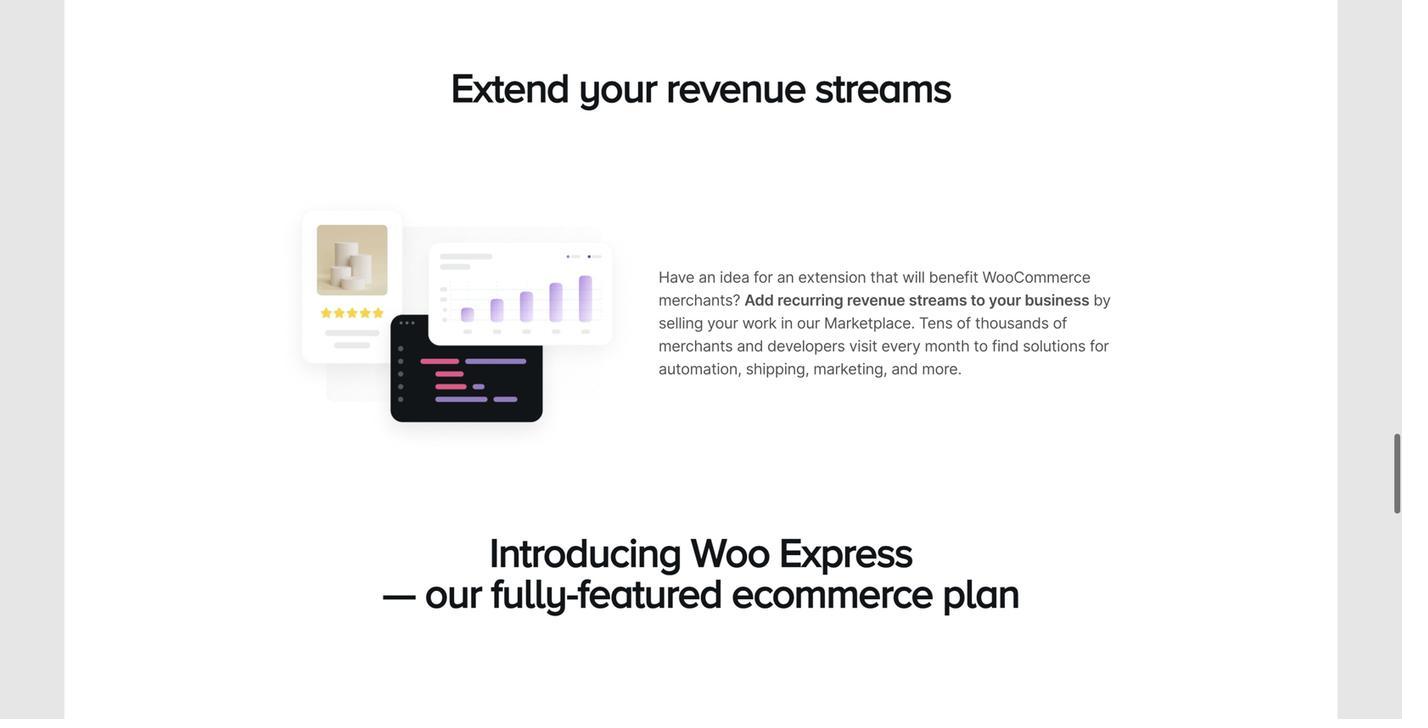 Task type: describe. For each thing, give the bounding box(es) containing it.
find
[[993, 337, 1019, 355]]

plan
[[943, 570, 1020, 616]]

our inside introducing woo express — our fully-featured ecommerce plan
[[425, 570, 482, 616]]

extend
[[451, 64, 569, 110]]

0 vertical spatial and
[[737, 337, 764, 355]]

2 of from the left
[[1054, 314, 1068, 332]]

shipping,
[[746, 360, 810, 378]]

have an idea for an extension that will benefit woocommerce merchants?
[[659, 268, 1091, 309]]

—
[[383, 570, 416, 616]]

1 of from the left
[[957, 314, 971, 332]]

extend your revenue streams
[[451, 64, 952, 110]]

woocommerce
[[983, 268, 1091, 286]]

business
[[1025, 291, 1090, 309]]

to inside by selling your work in our marketplace. tens of thousands of merchants and developers visit every month to find solutions for automation, shipping, marketing, and more.
[[974, 337, 988, 355]]

for inside by selling your work in our marketplace. tens of thousands of merchants and developers visit every month to find solutions for automation, shipping, marketing, and more.
[[1090, 337, 1110, 355]]

extension
[[799, 268, 867, 286]]

recurring
[[778, 291, 844, 309]]

fully-
[[491, 570, 578, 616]]

express
[[780, 529, 913, 575]]

featured
[[578, 570, 722, 616]]

benefit
[[929, 268, 979, 286]]

add recurring revenue streams to your business
[[745, 291, 1090, 309]]

selling
[[659, 314, 703, 332]]

marketplace.
[[825, 314, 916, 332]]

streams for extend your revenue streams
[[816, 64, 952, 110]]

have
[[659, 268, 695, 286]]

will
[[903, 268, 925, 286]]

our inside by selling your work in our marketplace. tens of thousands of merchants and developers visit every month to find solutions for automation, shipping, marketing, and more.
[[797, 314, 820, 332]]



Task type: vqa. For each thing, say whether or not it's contained in the screenshot.
Search "icon"
no



Task type: locate. For each thing, give the bounding box(es) containing it.
1 horizontal spatial of
[[1054, 314, 1068, 332]]

and down every
[[892, 360, 918, 378]]

by
[[1094, 291, 1111, 309]]

0 vertical spatial streams
[[816, 64, 952, 110]]

and down work
[[737, 337, 764, 355]]

revenue for recurring
[[847, 291, 906, 309]]

that
[[871, 268, 899, 286]]

0 horizontal spatial for
[[754, 268, 773, 286]]

1 vertical spatial and
[[892, 360, 918, 378]]

for
[[754, 268, 773, 286], [1090, 337, 1110, 355]]

of right the tens
[[957, 314, 971, 332]]

revenue for your
[[667, 64, 806, 110]]

2 horizontal spatial your
[[989, 291, 1022, 309]]

add
[[745, 291, 774, 309]]

merchants
[[659, 337, 733, 355]]

1 horizontal spatial our
[[797, 314, 820, 332]]

tens
[[920, 314, 953, 332]]

of down business at the right of page
[[1054, 314, 1068, 332]]

every
[[882, 337, 921, 355]]

0 horizontal spatial your
[[579, 64, 657, 110]]

0 vertical spatial your
[[579, 64, 657, 110]]

1 horizontal spatial revenue
[[847, 291, 906, 309]]

merchants?
[[659, 291, 741, 309]]

1 vertical spatial to
[[974, 337, 988, 355]]

introducing woo express — our fully-featured ecommerce plan
[[383, 529, 1020, 616]]

work
[[743, 314, 777, 332]]

1 vertical spatial streams
[[909, 291, 968, 309]]

0 vertical spatial for
[[754, 268, 773, 286]]

for right solutions
[[1090, 337, 1110, 355]]

0 horizontal spatial our
[[425, 570, 482, 616]]

1 an from the left
[[699, 268, 716, 286]]

our
[[797, 314, 820, 332], [425, 570, 482, 616]]

streams
[[816, 64, 952, 110], [909, 291, 968, 309]]

our right in at the right
[[797, 314, 820, 332]]

ecommerce
[[732, 570, 933, 616]]

to down benefit
[[971, 291, 986, 309]]

thousands
[[976, 314, 1049, 332]]

streams for add recurring revenue streams to your business
[[909, 291, 968, 309]]

our right the —
[[425, 570, 482, 616]]

2 an from the left
[[777, 268, 795, 286]]

1 vertical spatial our
[[425, 570, 482, 616]]

for up add
[[754, 268, 773, 286]]

1 vertical spatial revenue
[[847, 291, 906, 309]]

automation,
[[659, 360, 742, 378]]

your inside by selling your work in our marketplace. tens of thousands of merchants and developers visit every month to find solutions for automation, shipping, marketing, and more.
[[708, 314, 739, 332]]

to left find
[[974, 337, 988, 355]]

2 vertical spatial your
[[708, 314, 739, 332]]

your
[[579, 64, 657, 110], [989, 291, 1022, 309], [708, 314, 739, 332]]

visit
[[850, 337, 878, 355]]

for inside have an idea for an extension that will benefit woocommerce merchants?
[[754, 268, 773, 286]]

an up merchants?
[[699, 268, 716, 286]]

an
[[699, 268, 716, 286], [777, 268, 795, 286]]

0 horizontal spatial and
[[737, 337, 764, 355]]

0 vertical spatial to
[[971, 291, 986, 309]]

woo
[[691, 529, 770, 575]]

0 vertical spatial our
[[797, 314, 820, 332]]

introducing
[[490, 529, 682, 575]]

of
[[957, 314, 971, 332], [1054, 314, 1068, 332]]

1 horizontal spatial and
[[892, 360, 918, 378]]

by selling your work in our marketplace. tens of thousands of merchants and developers visit every month to find solutions for automation, shipping, marketing, and more.
[[659, 291, 1111, 378]]

idea
[[720, 268, 750, 286]]

marketing,
[[814, 360, 888, 378]]

0 horizontal spatial revenue
[[667, 64, 806, 110]]

solutions
[[1023, 337, 1086, 355]]

0 vertical spatial revenue
[[667, 64, 806, 110]]

1 horizontal spatial your
[[708, 314, 739, 332]]

developers
[[768, 337, 845, 355]]

revenue
[[667, 64, 806, 110], [847, 291, 906, 309]]

1 horizontal spatial for
[[1090, 337, 1110, 355]]

0 horizontal spatial an
[[699, 268, 716, 286]]

and
[[737, 337, 764, 355], [892, 360, 918, 378]]

in
[[781, 314, 793, 332]]

1 vertical spatial for
[[1090, 337, 1110, 355]]

to
[[971, 291, 986, 309], [974, 337, 988, 355]]

more.
[[922, 360, 962, 378]]

an up 'recurring'
[[777, 268, 795, 286]]

month
[[925, 337, 970, 355]]

0 horizontal spatial of
[[957, 314, 971, 332]]

1 vertical spatial your
[[989, 291, 1022, 309]]

1 horizontal spatial an
[[777, 268, 795, 286]]



